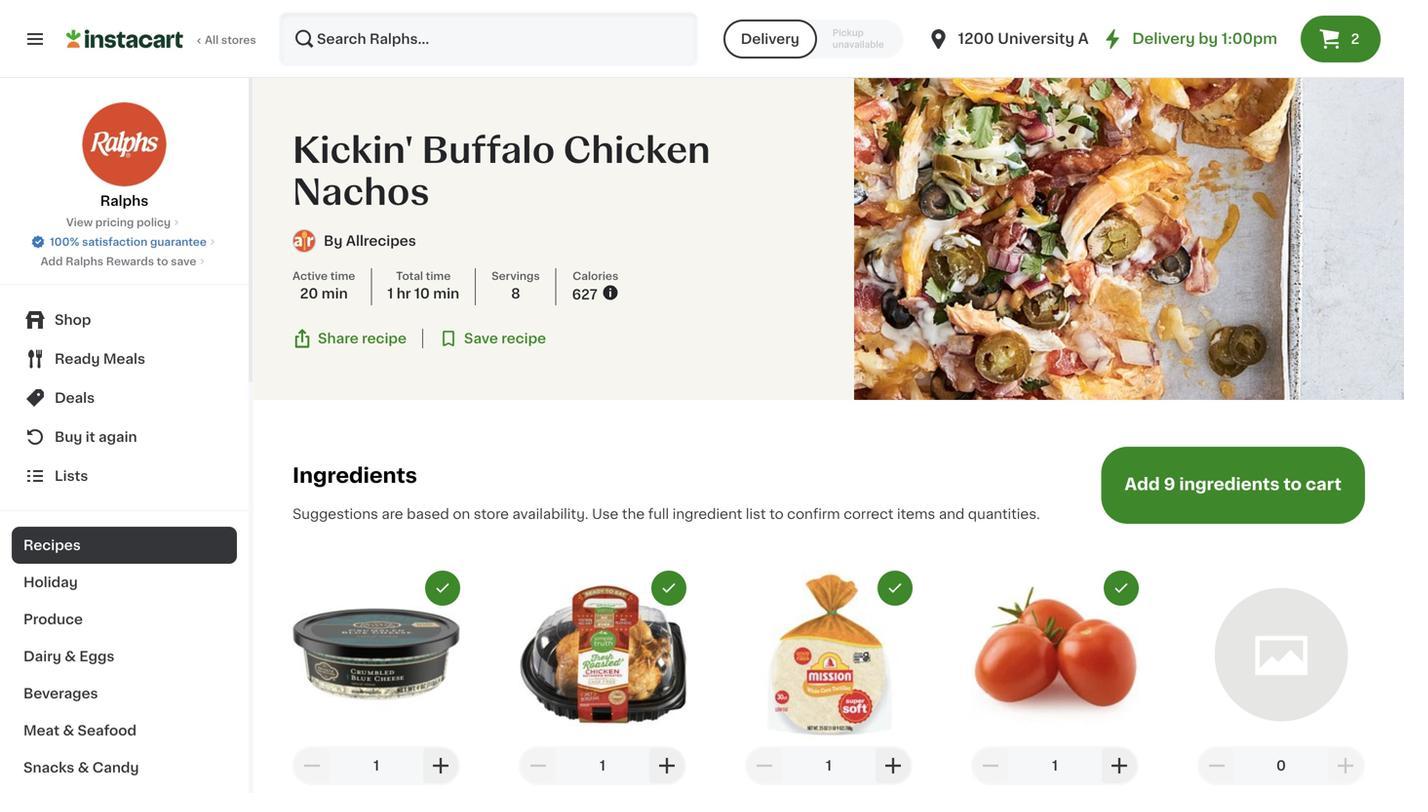 Task type: vqa. For each thing, say whether or not it's contained in the screenshot.
the $ in The $ 3 49
no



Task type: locate. For each thing, give the bounding box(es) containing it.
1 horizontal spatial increment quantity image
[[1108, 754, 1132, 777]]

dairy & eggs link
[[12, 638, 237, 675]]

8
[[511, 287, 521, 301]]

items
[[897, 507, 936, 521]]

1 inside total time 1 hr 10 min
[[388, 287, 393, 301]]

ready meals link
[[12, 339, 237, 378]]

store
[[474, 507, 509, 521]]

add for add ralphs rewards to save
[[41, 256, 63, 267]]

meat & seafood
[[23, 724, 137, 737]]

2
[[1351, 32, 1360, 46]]

2 horizontal spatial unselect item image
[[1113, 579, 1131, 597]]

2 horizontal spatial increment quantity image
[[1334, 754, 1358, 777]]

eggs
[[79, 650, 115, 663]]

3 decrement quantity image from the left
[[1206, 754, 1229, 777]]

meat & seafood link
[[12, 712, 237, 749]]

1 horizontal spatial decrement quantity image
[[979, 754, 1003, 777]]

recipe for save recipe
[[502, 332, 546, 345]]

list
[[746, 507, 766, 521]]

recipe right share
[[362, 332, 407, 345]]

ralphs link
[[81, 101, 167, 211]]

1 unselect item image from the left
[[660, 579, 678, 597]]

1 vertical spatial to
[[1284, 476, 1302, 493]]

1 horizontal spatial time
[[426, 271, 451, 282]]

2 increment quantity image from the left
[[882, 754, 905, 777]]

0 horizontal spatial add
[[41, 256, 63, 267]]

1 vertical spatial ralphs
[[66, 256, 104, 267]]

increment quantity image
[[655, 754, 679, 777], [1108, 754, 1132, 777]]

2 button
[[1301, 16, 1381, 62]]

satisfaction
[[82, 237, 148, 247]]

instacart logo image
[[66, 27, 183, 51]]

save
[[464, 332, 498, 345]]

seafood
[[78, 724, 137, 737]]

allrecipes
[[346, 234, 416, 248]]

ralphs inside add ralphs rewards to save link
[[66, 256, 104, 267]]

decrement quantity image for fifth product group from right
[[300, 754, 324, 777]]

servings 8
[[492, 271, 540, 301]]

delivery for delivery
[[741, 32, 800, 46]]

time inside the active time 20 min
[[330, 271, 355, 282]]

0 vertical spatial to
[[157, 256, 168, 267]]

product group containing 0
[[1198, 570, 1366, 793]]

to for rewards
[[157, 256, 168, 267]]

to inside button
[[1284, 476, 1302, 493]]

1 recipe from the left
[[362, 332, 407, 345]]

2 vertical spatial to
[[770, 507, 784, 521]]

1:00pm
[[1222, 32, 1278, 46]]

decrement quantity image
[[300, 754, 324, 777], [527, 754, 550, 777]]

2 product group from the left
[[519, 570, 687, 793]]

0 horizontal spatial to
[[157, 256, 168, 267]]

time up 10
[[426, 271, 451, 282]]

0 horizontal spatial delivery
[[741, 32, 800, 46]]

quantities.
[[968, 507, 1041, 521]]

shop link
[[12, 300, 237, 339]]

ready meals
[[55, 352, 145, 366]]

on
[[453, 507, 470, 521]]

to left save
[[157, 256, 168, 267]]

rewards
[[106, 256, 154, 267]]

time inside total time 1 hr 10 min
[[426, 271, 451, 282]]

& right meat
[[63, 724, 74, 737]]

0 vertical spatial &
[[65, 650, 76, 663]]

3 product group from the left
[[745, 570, 913, 793]]

min right 20
[[322, 287, 348, 301]]

again
[[99, 430, 137, 444]]

to right 'list'
[[770, 507, 784, 521]]

2 decrement quantity image from the left
[[979, 754, 1003, 777]]

recipe
[[362, 332, 407, 345], [502, 332, 546, 345]]

time right active
[[330, 271, 355, 282]]

delivery
[[1133, 32, 1196, 46], [741, 32, 800, 46]]

all stores link
[[66, 12, 258, 66]]

shop
[[55, 313, 91, 327]]

1 vertical spatial add
[[1125, 476, 1160, 493]]

min inside the active time 20 min
[[322, 287, 348, 301]]

recipe for share recipe
[[362, 332, 407, 345]]

1 horizontal spatial min
[[433, 287, 460, 301]]

0 horizontal spatial decrement quantity image
[[753, 754, 776, 777]]

decrement quantity image for 3rd product group from the left
[[753, 754, 776, 777]]

add inside button
[[1125, 476, 1160, 493]]

recipe right save
[[502, 332, 546, 345]]

service type group
[[724, 20, 904, 59]]

0 horizontal spatial decrement quantity image
[[300, 754, 324, 777]]

0 horizontal spatial time
[[330, 271, 355, 282]]

2 time from the left
[[426, 271, 451, 282]]

increment quantity image for fourth product group from right
[[655, 754, 679, 777]]

1 min from the left
[[322, 287, 348, 301]]

1200 university ave button
[[927, 12, 1107, 66]]

0 horizontal spatial increment quantity image
[[655, 754, 679, 777]]

cart
[[1306, 476, 1342, 493]]

add
[[41, 256, 63, 267], [1125, 476, 1160, 493]]

2 horizontal spatial decrement quantity image
[[1206, 754, 1229, 777]]

decrement quantity image for fourth product group from the left
[[979, 754, 1003, 777]]

1 for fourth product group from right
[[600, 759, 606, 772]]

None search field
[[279, 12, 698, 66]]

1 horizontal spatial recipe
[[502, 332, 546, 345]]

delivery inside "button"
[[741, 32, 800, 46]]

ralphs down 100%
[[66, 256, 104, 267]]

1 time from the left
[[330, 271, 355, 282]]

delivery inside "link"
[[1133, 32, 1196, 46]]

0 vertical spatial add
[[41, 256, 63, 267]]

product group
[[293, 570, 460, 793], [519, 570, 687, 793], [745, 570, 913, 793], [972, 570, 1139, 793], [1198, 570, 1366, 793]]

all stores
[[205, 35, 256, 45]]

0 vertical spatial ralphs
[[100, 194, 149, 208]]

lists
[[55, 469, 88, 483]]

1 for 3rd product group from the left
[[826, 759, 832, 772]]

100% satisfaction guarantee button
[[30, 230, 218, 250]]

ready
[[55, 352, 100, 366]]

1 for fourth product group from the left
[[1053, 759, 1058, 772]]

deals
[[55, 391, 95, 405]]

2 decrement quantity image from the left
[[527, 754, 550, 777]]

view pricing policy link
[[66, 215, 183, 230]]

1 decrement quantity image from the left
[[300, 754, 324, 777]]

time
[[330, 271, 355, 282], [426, 271, 451, 282]]

2 min from the left
[[433, 287, 460, 301]]

0 horizontal spatial unselect item image
[[660, 579, 678, 597]]

2 increment quantity image from the left
[[1108, 754, 1132, 777]]

buy it again link
[[12, 417, 237, 457]]

are
[[382, 507, 403, 521]]

share
[[318, 332, 359, 345]]

total time 1 hr 10 min
[[388, 271, 460, 301]]

0 horizontal spatial min
[[322, 287, 348, 301]]

ralphs up view pricing policy link
[[100, 194, 149, 208]]

full
[[648, 507, 669, 521]]

1 horizontal spatial delivery
[[1133, 32, 1196, 46]]

availability.
[[513, 507, 589, 521]]

kickin'
[[293, 133, 414, 168]]

5 product group from the left
[[1198, 570, 1366, 793]]

ingredients
[[293, 465, 417, 486]]

add down 100%
[[41, 256, 63, 267]]

unselect item image
[[660, 579, 678, 597], [887, 579, 904, 597], [1113, 579, 1131, 597]]

& left candy
[[78, 761, 89, 774]]

buffalo
[[422, 133, 555, 168]]

snacks & candy link
[[12, 749, 237, 786]]

2 horizontal spatial to
[[1284, 476, 1302, 493]]

confirm
[[787, 507, 840, 521]]

to left cart
[[1284, 476, 1302, 493]]

&
[[65, 650, 76, 663], [63, 724, 74, 737], [78, 761, 89, 774]]

20
[[300, 287, 318, 301]]

9
[[1164, 476, 1176, 493]]

1 vertical spatial &
[[63, 724, 74, 737]]

1 decrement quantity image from the left
[[753, 754, 776, 777]]

guarantee
[[150, 237, 207, 247]]

decrement quantity image
[[753, 754, 776, 777], [979, 754, 1003, 777], [1206, 754, 1229, 777]]

all
[[205, 35, 219, 45]]

increment quantity image
[[429, 754, 453, 777], [882, 754, 905, 777], [1334, 754, 1358, 777]]

1 increment quantity image from the left
[[655, 754, 679, 777]]

min right 10
[[433, 287, 460, 301]]

1200
[[958, 32, 995, 46]]

dairy
[[23, 650, 61, 663]]

and
[[939, 507, 965, 521]]

deals link
[[12, 378, 237, 417]]

3 unselect item image from the left
[[1113, 579, 1131, 597]]

suggestions
[[293, 507, 378, 521]]

0 horizontal spatial recipe
[[362, 332, 407, 345]]

Search field
[[281, 14, 696, 64]]

1 horizontal spatial unselect item image
[[887, 579, 904, 597]]

0 horizontal spatial increment quantity image
[[429, 754, 453, 777]]

& left eggs
[[65, 650, 76, 663]]

add for add 9 ingredients to cart
[[1125, 476, 1160, 493]]

correct
[[844, 507, 894, 521]]

2 vertical spatial &
[[78, 761, 89, 774]]

1 horizontal spatial increment quantity image
[[882, 754, 905, 777]]

1 horizontal spatial add
[[1125, 476, 1160, 493]]

add left 9 on the bottom right
[[1125, 476, 1160, 493]]

1 horizontal spatial decrement quantity image
[[527, 754, 550, 777]]

delivery for delivery by 1:00pm
[[1133, 32, 1196, 46]]

policy
[[137, 217, 171, 228]]

chicken
[[564, 133, 711, 168]]

beverages
[[23, 687, 98, 700]]

2 recipe from the left
[[502, 332, 546, 345]]

3 increment quantity image from the left
[[1334, 754, 1358, 777]]



Task type: describe. For each thing, give the bounding box(es) containing it.
the
[[622, 507, 645, 521]]

university
[[998, 32, 1075, 46]]

add ralphs rewards to save link
[[41, 254, 208, 269]]

to for ingredients
[[1284, 476, 1302, 493]]

buy
[[55, 430, 82, 444]]

use
[[592, 507, 619, 521]]

stores
[[221, 35, 256, 45]]

4 product group from the left
[[972, 570, 1139, 793]]

increment quantity image for fourth product group from the left
[[1108, 754, 1132, 777]]

1 product group from the left
[[293, 570, 460, 793]]

& for snacks
[[78, 761, 89, 774]]

2 unselect item image from the left
[[887, 579, 904, 597]]

lists link
[[12, 457, 237, 496]]

dairy & eggs
[[23, 650, 115, 663]]

627
[[572, 288, 598, 302]]

1 increment quantity image from the left
[[429, 754, 453, 777]]

time for 20 min
[[330, 271, 355, 282]]

save recipe button
[[439, 329, 546, 348]]

unselect item image
[[434, 579, 452, 597]]

view
[[66, 217, 93, 228]]

ave
[[1078, 32, 1107, 46]]

it
[[86, 430, 95, 444]]

ingredients
[[1180, 476, 1280, 493]]

recipes link
[[12, 527, 237, 564]]

snacks & candy
[[23, 761, 139, 774]]

0
[[1277, 759, 1287, 772]]

& for meat
[[63, 724, 74, 737]]

1 for fifth product group from right
[[374, 759, 379, 772]]

recipes
[[23, 538, 81, 552]]

active
[[293, 271, 328, 282]]

ingredient
[[673, 507, 743, 521]]

pricing
[[95, 217, 134, 228]]

holiday
[[23, 576, 78, 589]]

meat
[[23, 724, 60, 737]]

100%
[[50, 237, 79, 247]]

ready meals button
[[12, 339, 237, 378]]

view pricing policy
[[66, 217, 171, 228]]

decrement quantity image for fourth product group from right
[[527, 754, 550, 777]]

produce link
[[12, 601, 237, 638]]

buy it again
[[55, 430, 137, 444]]

produce
[[23, 613, 83, 626]]

by
[[324, 234, 343, 248]]

nachos
[[293, 175, 430, 210]]

servings
[[492, 271, 540, 282]]

delivery by 1:00pm
[[1133, 32, 1278, 46]]

hr
[[397, 287, 411, 301]]

min inside total time 1 hr 10 min
[[433, 287, 460, 301]]

add ralphs rewards to save
[[41, 256, 196, 267]]

ralphs inside ralphs link
[[100, 194, 149, 208]]

time for 1 hr 10 min
[[426, 271, 451, 282]]

snacks
[[23, 761, 74, 774]]

suggestions are based on store availability. use the full ingredient list to confirm correct items and quantities.
[[293, 507, 1041, 521]]

beverages link
[[12, 675, 237, 712]]

calories
[[573, 271, 619, 282]]

kickin' buffalo chicken nachos
[[293, 133, 711, 210]]

by allrecipes
[[324, 234, 416, 248]]

delivery button
[[724, 20, 817, 59]]

delivery by 1:00pm link
[[1101, 27, 1278, 51]]

share recipe button
[[293, 329, 407, 348]]

10
[[414, 287, 430, 301]]

100% satisfaction guarantee
[[50, 237, 207, 247]]

active time 20 min
[[293, 271, 355, 301]]

save
[[171, 256, 196, 267]]

ralphs logo image
[[81, 101, 167, 187]]

add 9 ingredients to cart
[[1125, 476, 1342, 493]]

kickin' buffalo chicken nachos image
[[854, 78, 1405, 400]]

total
[[396, 271, 423, 282]]

by
[[1199, 32, 1218, 46]]

share recipe
[[318, 332, 407, 345]]

add 9 ingredients to cart button
[[1102, 447, 1366, 524]]

1 horizontal spatial to
[[770, 507, 784, 521]]

& for dairy
[[65, 650, 76, 663]]



